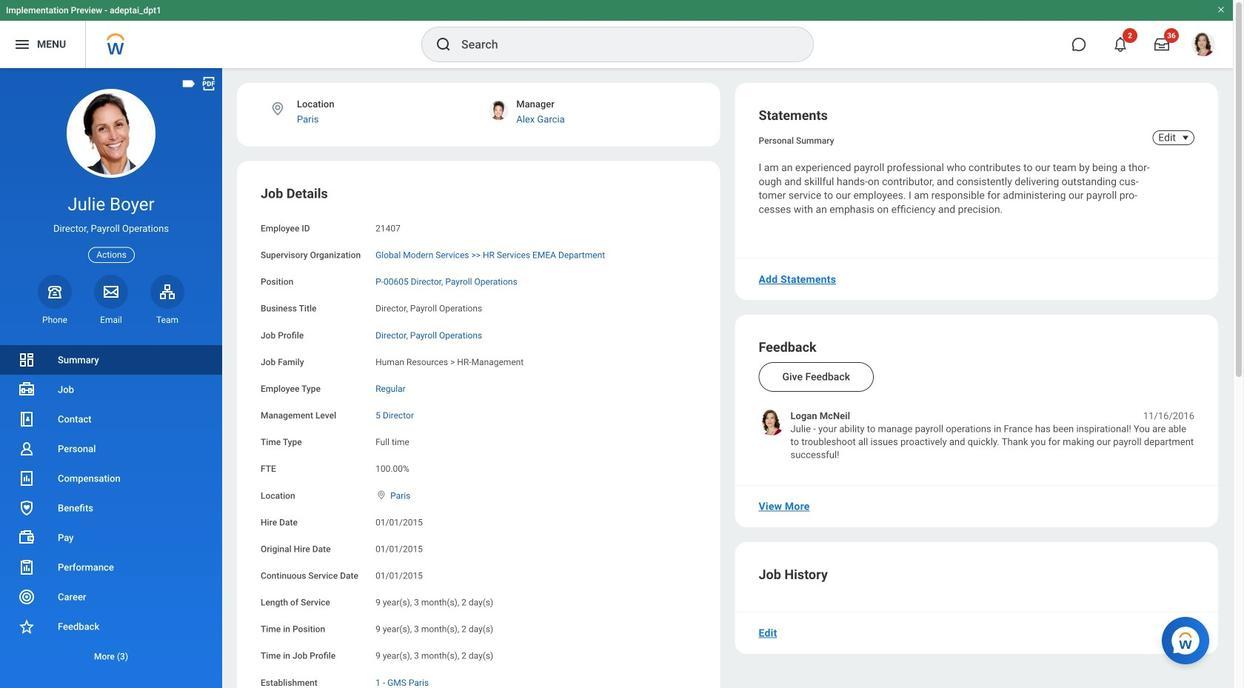 Task type: describe. For each thing, give the bounding box(es) containing it.
navigation pane region
[[0, 68, 222, 688]]

profile logan mcneil image
[[1192, 33, 1216, 59]]

employee's photo (logan mcneil) image
[[759, 410, 785, 436]]

view team image
[[159, 283, 176, 301]]

personal image
[[18, 440, 36, 458]]

pay image
[[18, 529, 36, 547]]

feedback image
[[18, 618, 36, 636]]

inbox large image
[[1155, 37, 1170, 52]]

close environment banner image
[[1217, 5, 1226, 14]]

notifications large image
[[1114, 37, 1128, 52]]

tag image
[[181, 76, 197, 92]]

full time element
[[376, 434, 410, 448]]

career image
[[18, 588, 36, 606]]

job image
[[18, 381, 36, 399]]



Task type: locate. For each thing, give the bounding box(es) containing it.
list
[[0, 345, 222, 671]]

group
[[261, 185, 697, 688]]

performance image
[[18, 559, 36, 576]]

search image
[[435, 36, 453, 53]]

0 horizontal spatial location image
[[270, 101, 286, 117]]

caret down image
[[1177, 132, 1195, 144]]

benefits image
[[18, 499, 36, 517]]

0 vertical spatial location image
[[270, 101, 286, 117]]

banner
[[0, 0, 1234, 68]]

phone image
[[44, 283, 65, 301]]

mail image
[[102, 283, 120, 301]]

justify image
[[13, 36, 31, 53]]

email julie boyer element
[[94, 314, 128, 326]]

1 vertical spatial location image
[[376, 490, 388, 500]]

summary image
[[18, 351, 36, 369]]

phone julie boyer element
[[38, 314, 72, 326]]

team julie boyer element
[[150, 314, 184, 326]]

view printable version (pdf) image
[[201, 76, 217, 92]]

personal summary element
[[759, 133, 835, 146]]

location image
[[270, 101, 286, 117], [376, 490, 388, 500]]

compensation image
[[18, 470, 36, 488]]

1 horizontal spatial location image
[[376, 490, 388, 500]]

Search Workday  search field
[[462, 28, 783, 61]]

contact image
[[18, 410, 36, 428]]



Task type: vqa. For each thing, say whether or not it's contained in the screenshot.
'close environment banner' image
yes



